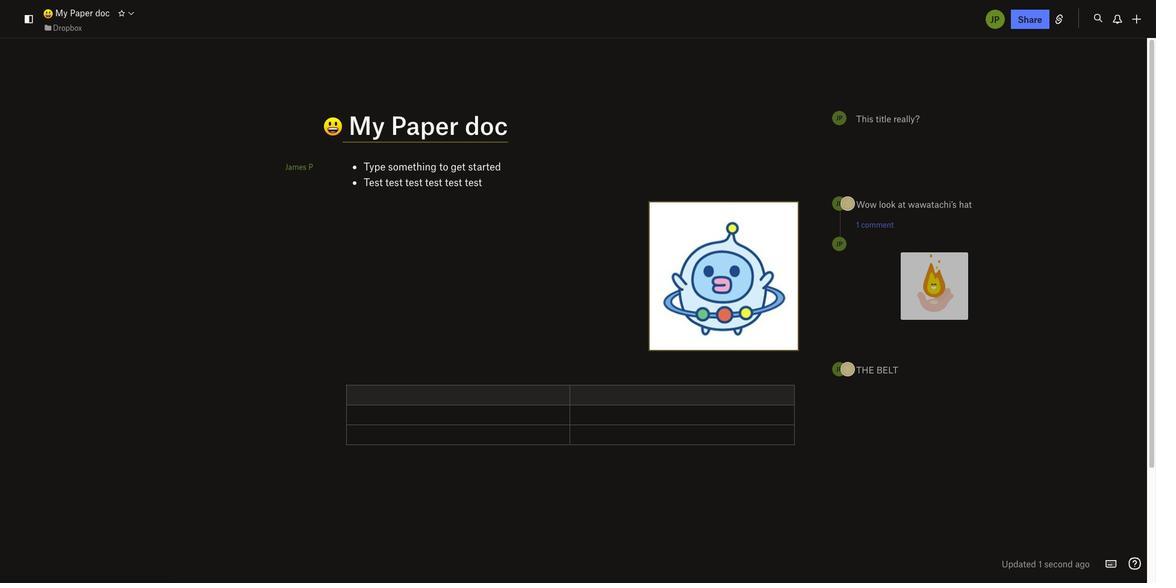Task type: describe. For each thing, give the bounding box(es) containing it.
look
[[879, 199, 896, 209]]

belt
[[877, 364, 899, 375]]

1 comment button
[[857, 220, 894, 229]]

jp down jp 1
[[837, 240, 843, 247]]

my inside heading
[[349, 109, 385, 140]]

share
[[1018, 14, 1043, 24]]

2 test from the left
[[405, 176, 423, 188]]

ago
[[1076, 558, 1090, 569]]

user-uploaded image: wawatchi2.jpg image
[[650, 202, 798, 350]]

dropbox
[[53, 23, 82, 32]]

heading containing my paper doc
[[298, 109, 798, 143]]

jp inside 'button'
[[991, 14, 1000, 24]]

started
[[468, 160, 501, 172]]

😃
[[298, 111, 322, 142]]

wow
[[857, 199, 877, 209]]

jp inside "jp 2"
[[837, 365, 843, 373]]

test
[[364, 176, 383, 188]]

dropbox link
[[43, 22, 82, 34]]

annotation 1 element
[[725, 218, 743, 237]]

sticker: hand making fire image
[[901, 252, 969, 320]]

1 comment
[[857, 220, 894, 229]]

0 horizontal spatial paper
[[70, 7, 93, 18]]

paper inside heading
[[391, 109, 459, 140]]

1 vertical spatial 2
[[846, 365, 850, 373]]

jp button
[[985, 8, 1006, 30]]

type something to get started test test test test test test
[[364, 160, 501, 188]]



Task type: locate. For each thing, give the bounding box(es) containing it.
comment
[[862, 220, 894, 229]]

1 horizontal spatial my paper doc
[[343, 109, 508, 140]]

1 vertical spatial doc
[[465, 109, 508, 140]]

at
[[898, 199, 906, 209]]

something
[[388, 160, 437, 172]]

annotation 2 element
[[716, 305, 734, 323]]

type
[[364, 160, 386, 172]]

1 horizontal spatial 2
[[846, 365, 850, 373]]

2
[[723, 310, 727, 318], [846, 365, 850, 373]]

1 vertical spatial my
[[349, 109, 385, 140]]

jp left share popup button
[[991, 14, 1000, 24]]

updated
[[1002, 558, 1037, 569]]

jp left this
[[837, 114, 843, 121]]

share button
[[1011, 9, 1050, 29]]

doc right the grinning face with big eyes icon
[[95, 7, 110, 18]]

5 test from the left
[[465, 176, 482, 188]]

my paper doc up something
[[343, 109, 508, 140]]

test down get
[[445, 176, 462, 188]]

updated 1 second ago
[[1002, 558, 1090, 569]]

jp 2
[[837, 365, 850, 373]]

1 vertical spatial my paper doc
[[343, 109, 508, 140]]

my up type
[[349, 109, 385, 140]]

0 vertical spatial 2
[[723, 310, 727, 318]]

0 vertical spatial my
[[55, 7, 68, 18]]

heading
[[298, 109, 798, 143]]

0 horizontal spatial my
[[55, 7, 68, 18]]

0 horizontal spatial my paper doc
[[53, 7, 110, 18]]

doc inside heading
[[465, 109, 508, 140]]

1
[[847, 199, 850, 208], [857, 220, 860, 229], [733, 223, 736, 232], [1039, 558, 1043, 569]]

0 vertical spatial my paper doc
[[53, 7, 110, 18]]

jp left wow
[[837, 199, 843, 207]]

second
[[1045, 558, 1074, 569]]

test down something
[[405, 176, 423, 188]]

my paper doc link
[[43, 6, 110, 20]]

0 horizontal spatial 2
[[723, 310, 727, 318]]

jp left the
[[837, 365, 843, 373]]

to
[[439, 160, 449, 172]]

1 test from the left
[[386, 176, 403, 188]]

0 vertical spatial doc
[[95, 7, 110, 18]]

wow look at wawatachi's hat
[[857, 199, 972, 209]]

my paper doc inside heading
[[343, 109, 508, 140]]

1 vertical spatial paper
[[391, 109, 459, 140]]

get
[[451, 160, 466, 172]]

this
[[857, 113, 874, 124]]

grinning face with big eyes image
[[43, 9, 53, 18]]

hat
[[959, 199, 972, 209]]

1 horizontal spatial doc
[[465, 109, 508, 140]]

1 horizontal spatial my
[[349, 109, 385, 140]]

jp 1
[[837, 199, 850, 208]]

test down started
[[465, 176, 482, 188]]

0 horizontal spatial doc
[[95, 7, 110, 18]]

test
[[386, 176, 403, 188], [405, 176, 423, 188], [425, 176, 443, 188], [445, 176, 462, 188], [465, 176, 482, 188]]

paper up dropbox
[[70, 7, 93, 18]]

paper
[[70, 7, 93, 18], [391, 109, 459, 140]]

wawatachi's
[[908, 199, 957, 209]]

doc up started
[[465, 109, 508, 140]]

really?
[[894, 113, 920, 124]]

the belt
[[857, 364, 899, 375]]

3 test from the left
[[425, 176, 443, 188]]

the
[[857, 364, 875, 375]]

title
[[876, 113, 892, 124]]

test down to
[[425, 176, 443, 188]]

4 test from the left
[[445, 176, 462, 188]]

jp inside jp 1
[[837, 199, 843, 207]]

paper up something
[[391, 109, 459, 140]]

my
[[55, 7, 68, 18], [349, 109, 385, 140]]

my paper doc up dropbox
[[53, 7, 110, 18]]

doc
[[95, 7, 110, 18], [465, 109, 508, 140]]

0 vertical spatial paper
[[70, 7, 93, 18]]

test right test
[[386, 176, 403, 188]]

this title really?
[[857, 113, 920, 124]]

1 horizontal spatial paper
[[391, 109, 459, 140]]

jp
[[991, 14, 1000, 24], [837, 114, 843, 121], [837, 199, 843, 207], [837, 240, 843, 247], [837, 365, 843, 373]]

my right the grinning face with big eyes icon
[[55, 7, 68, 18]]

my paper doc
[[53, 7, 110, 18], [343, 109, 508, 140]]



Task type: vqa. For each thing, say whether or not it's contained in the screenshot.
'THE BELT'
yes



